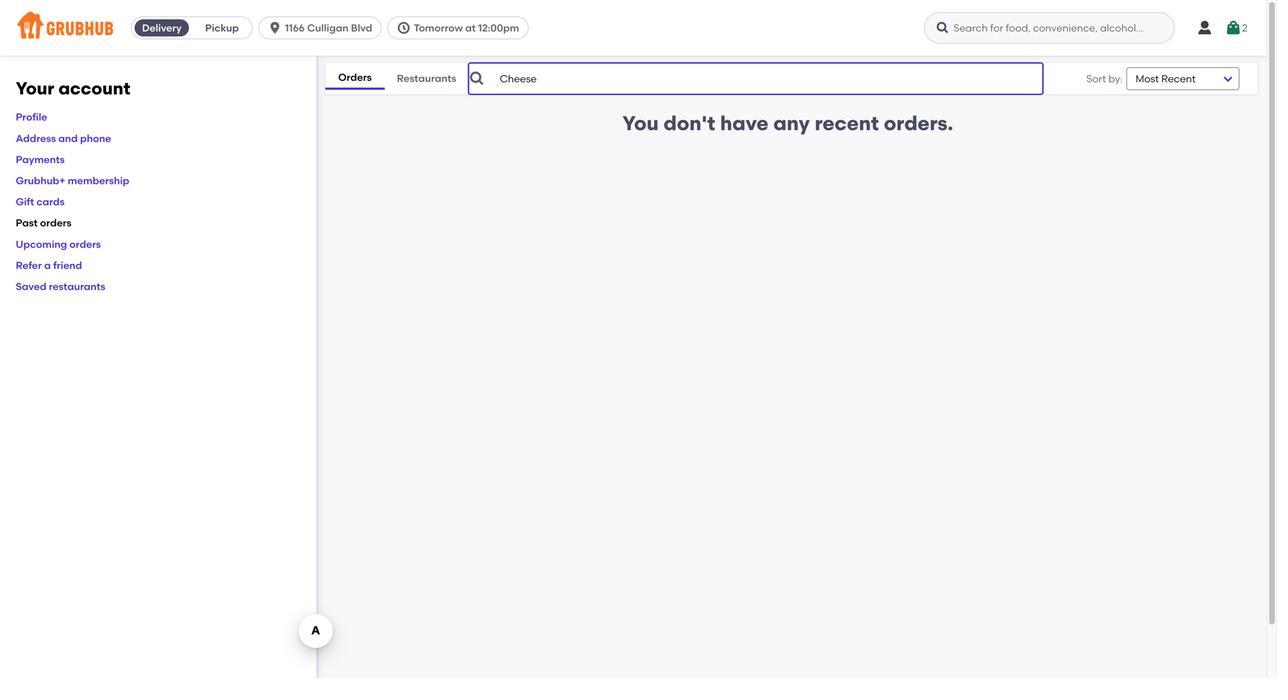 Task type: describe. For each thing, give the bounding box(es) containing it.
by:
[[1108, 73, 1123, 85]]

1166 culligan blvd
[[285, 22, 372, 34]]

grubhub+
[[16, 175, 65, 187]]

past orders link
[[16, 217, 71, 229]]

at
[[465, 22, 476, 34]]

tomorrow at 12:00pm
[[414, 22, 519, 34]]

orders
[[338, 71, 372, 84]]

1166 culligan blvd button
[[258, 16, 387, 39]]

past orders
[[16, 217, 71, 229]]

any
[[773, 111, 810, 135]]

sort by:
[[1086, 73, 1123, 85]]

friend
[[53, 259, 82, 272]]

saved restaurants
[[16, 281, 105, 293]]

address and phone link
[[16, 132, 111, 144]]

cards
[[37, 196, 65, 208]]

2
[[1242, 22, 1248, 34]]

a
[[44, 259, 51, 272]]

orders button
[[325, 68, 385, 90]]

recent
[[815, 111, 879, 135]]

you
[[622, 111, 659, 135]]

phone
[[80, 132, 111, 144]]

svg image inside 1166 culligan blvd button
[[268, 21, 282, 35]]

orders for upcoming orders
[[69, 238, 101, 250]]

12:00pm
[[478, 22, 519, 34]]

svg image for tomorrow at 12:00pm
[[397, 21, 411, 35]]

delivery
[[142, 22, 182, 34]]

and
[[58, 132, 78, 144]]

sort
[[1086, 73, 1106, 85]]

restaurants
[[49, 281, 105, 293]]

main navigation navigation
[[0, 0, 1266, 56]]

restaurants
[[397, 72, 456, 85]]

don't
[[663, 111, 715, 135]]

upcoming
[[16, 238, 67, 250]]

payments link
[[16, 153, 65, 166]]

refer
[[16, 259, 42, 272]]

tomorrow
[[414, 22, 463, 34]]

saved restaurants link
[[16, 281, 105, 293]]

orders.
[[884, 111, 953, 135]]



Task type: vqa. For each thing, say whether or not it's contained in the screenshot.
Your
yes



Task type: locate. For each thing, give the bounding box(es) containing it.
2 horizontal spatial svg image
[[1196, 19, 1213, 37]]

svg image
[[1225, 19, 1242, 37], [397, 21, 411, 35], [468, 70, 486, 87]]

payments
[[16, 153, 65, 166]]

0 horizontal spatial svg image
[[268, 21, 282, 35]]

blvd
[[351, 22, 372, 34]]

your
[[16, 78, 54, 99]]

account
[[58, 78, 130, 99]]

2 button
[[1225, 15, 1248, 41]]

grubhub+ membership link
[[16, 175, 129, 187]]

grubhub+ membership
[[16, 175, 129, 187]]

1 horizontal spatial svg image
[[468, 70, 486, 87]]

orders up upcoming orders link
[[40, 217, 71, 229]]

address and phone
[[16, 132, 111, 144]]

svg image
[[1196, 19, 1213, 37], [268, 21, 282, 35], [936, 21, 950, 35]]

your account
[[16, 78, 130, 99]]

upcoming orders link
[[16, 238, 101, 250]]

orders up friend
[[69, 238, 101, 250]]

profile
[[16, 111, 47, 123]]

tomorrow at 12:00pm button
[[387, 16, 534, 39]]

1 vertical spatial orders
[[69, 238, 101, 250]]

refer a friend
[[16, 259, 82, 272]]

saved
[[16, 281, 46, 293]]

delivery button
[[132, 16, 192, 39]]

gift cards link
[[16, 196, 65, 208]]

culligan
[[307, 22, 349, 34]]

svg image inside 2 button
[[1225, 19, 1242, 37]]

profile link
[[16, 111, 47, 123]]

gift cards
[[16, 196, 65, 208]]

refer a friend link
[[16, 259, 82, 272]]

2 horizontal spatial svg image
[[1225, 19, 1242, 37]]

you don't have any recent orders.
[[622, 111, 953, 135]]

orders for past orders
[[40, 217, 71, 229]]

past
[[16, 217, 38, 229]]

restaurants button
[[385, 69, 468, 89]]

orders
[[40, 217, 71, 229], [69, 238, 101, 250]]

0 vertical spatial orders
[[40, 217, 71, 229]]

membership
[[68, 175, 129, 187]]

svg image for 2
[[1225, 19, 1242, 37]]

1 horizontal spatial svg image
[[936, 21, 950, 35]]

upcoming orders
[[16, 238, 101, 250]]

0 horizontal spatial svg image
[[397, 21, 411, 35]]

pickup
[[205, 22, 239, 34]]

1166
[[285, 22, 305, 34]]

have
[[720, 111, 769, 135]]

address
[[16, 132, 56, 144]]

Filter order history search field
[[468, 63, 1043, 94]]

pickup button
[[192, 16, 252, 39]]

svg image inside tomorrow at 12:00pm "button"
[[397, 21, 411, 35]]

gift
[[16, 196, 34, 208]]

Search for food, convenience, alcohol... search field
[[924, 12, 1175, 44]]



